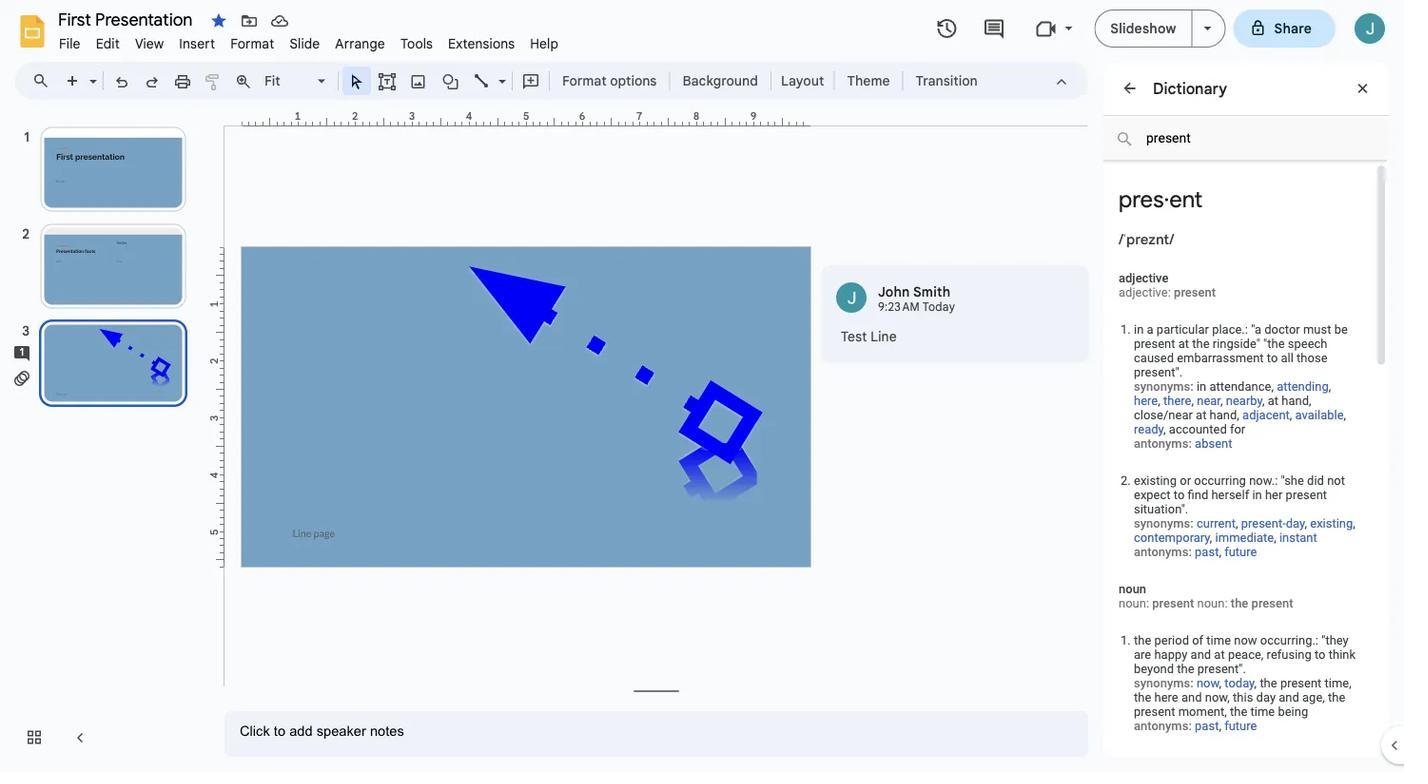 Task type: vqa. For each thing, say whether or not it's contained in the screenshot.
third heading from the bottom
no



Task type: locate. For each thing, give the bounding box(es) containing it.
synonyms: down expect
[[1134, 517, 1194, 531]]

0 vertical spatial future link
[[1225, 545, 1257, 559]]

the left the now link
[[1177, 662, 1195, 676]]

to inside "the speech caused embarrassment to all those present"
[[1267, 351, 1278, 365]]

synonyms: for contemporary
[[1134, 517, 1194, 531]]

format down star option
[[230, 35, 274, 52]]

moment
[[1179, 705, 1225, 719]]

edit menu item
[[88, 32, 127, 55]]

future down present-
[[1225, 545, 1257, 559]]

,
[[1271, 380, 1274, 394], [1329, 380, 1331, 394], [1158, 394, 1161, 408], [1192, 394, 1194, 408], [1221, 394, 1223, 408], [1263, 394, 1265, 408], [1309, 394, 1312, 408], [1237, 408, 1240, 422], [1290, 408, 1292, 422], [1344, 408, 1346, 422], [1164, 422, 1166, 437], [1236, 517, 1238, 531], [1305, 517, 1307, 531], [1353, 517, 1356, 531], [1210, 531, 1213, 545], [1274, 531, 1277, 545], [1219, 545, 1222, 559], [1219, 676, 1222, 691], [1255, 676, 1257, 691], [1349, 676, 1352, 691], [1228, 691, 1230, 705], [1323, 691, 1325, 705], [1225, 705, 1227, 719], [1219, 719, 1222, 734]]

2 vertical spatial antonyms:
[[1134, 719, 1192, 734]]

antonyms:
[[1134, 437, 1192, 451], [1134, 545, 1192, 559], [1134, 719, 1192, 734]]

past link
[[1195, 545, 1219, 559], [1195, 719, 1219, 734]]

1 horizontal spatial to
[[1267, 351, 1278, 365]]

1 horizontal spatial /
[[1169, 230, 1174, 248]]

happy
[[1155, 648, 1188, 662]]

0 vertical spatial past
[[1195, 545, 1219, 559]]

insert
[[179, 35, 215, 52]]

here inside "synonyms: in attendance , attending , here , there , near , nearby , at hand , close/near at hand , adjacent , available , ready , accounted for antonyms: absent"
[[1134, 394, 1158, 408]]

ˈpreznt
[[1124, 230, 1169, 248]]

in left her
[[1252, 488, 1262, 502]]

past link down the now link
[[1195, 719, 1219, 734]]

1 past link from the top
[[1195, 545, 1219, 559]]

occurring.
[[1260, 634, 1316, 648]]

0 vertical spatial .
[[1179, 365, 1183, 380]]

, the time being
[[1225, 705, 1308, 719]]

future
[[1225, 545, 1257, 559], [1225, 719, 1257, 734]]

1 vertical spatial future
[[1225, 719, 1257, 734]]

noun
[[1119, 582, 1147, 597]]

0 vertical spatial past link
[[1195, 545, 1219, 559]]

to left all
[[1267, 351, 1278, 365]]

now.
[[1249, 474, 1275, 488]]

antonyms: down "close/near"
[[1134, 437, 1192, 451]]

present inside adjective adjective: present
[[1174, 285, 1216, 300]]

antonyms: down situation"
[[1134, 545, 1192, 559]]

Zoom field
[[259, 68, 334, 95]]

antonyms: down beyond
[[1134, 719, 1192, 734]]

1 vertical spatial time
[[1325, 676, 1349, 691]]

:
[[1245, 323, 1248, 337], [1275, 474, 1278, 488], [1316, 634, 1319, 648]]

shape image
[[440, 68, 462, 94]]

to left find
[[1174, 488, 1185, 502]]

1 vertical spatial present"
[[1198, 662, 1243, 676]]

0 vertical spatial synonyms:
[[1134, 380, 1194, 394]]

1 vertical spatial past
[[1195, 719, 1219, 734]]

format inside button
[[562, 72, 607, 89]]

past inside "synonyms: current , present-day , existing , contemporary , immediate , instant antonyms: past , future"
[[1195, 545, 1219, 559]]

expect
[[1134, 488, 1171, 502]]

contemporary
[[1134, 531, 1210, 545]]

options
[[610, 72, 657, 89]]

1 future link from the top
[[1225, 545, 1257, 559]]

john smith image
[[836, 283, 867, 313]]

: left the "she
[[1275, 474, 1278, 488]]

of
[[1192, 634, 1204, 648]]

1 future from the top
[[1225, 545, 1257, 559]]

attendance
[[1210, 380, 1271, 394]]

antonyms: inside "synonyms: current , present-day , existing , contemporary , immediate , instant antonyms: past , future"
[[1134, 545, 1192, 559]]

2 past from the top
[[1195, 719, 1219, 734]]

1 horizontal spatial day
[[1286, 517, 1305, 531]]

2 horizontal spatial time
[[1325, 676, 1349, 691]]

start slideshow (⌘+enter) image
[[1204, 27, 1212, 30]]

at right of
[[1214, 648, 1225, 662]]

3 antonyms: from the top
[[1134, 719, 1192, 734]]

and up antonyms: past , future
[[1182, 691, 1202, 705]]

period
[[1155, 634, 1189, 648]]

ready link
[[1134, 422, 1164, 437]]

0 vertical spatial format
[[230, 35, 274, 52]]

and up the now link
[[1191, 648, 1211, 662]]

current
[[1197, 517, 1236, 531]]

present" down the period of time now occurring.
[[1198, 662, 1243, 676]]

layout button
[[775, 67, 830, 95]]

noun noun: present noun: the present
[[1119, 582, 1294, 611]]

help
[[530, 35, 559, 52]]

1 horizontal spatial hand
[[1282, 394, 1309, 408]]

present up being
[[1281, 676, 1322, 691]]

existing or occurring now.
[[1134, 474, 1275, 488]]

0 vertical spatial antonyms:
[[1134, 437, 1192, 451]]

the
[[1192, 337, 1210, 351], [1231, 597, 1249, 611], [1134, 634, 1152, 648], [1177, 662, 1195, 676], [1260, 676, 1277, 691], [1134, 691, 1152, 705], [1328, 691, 1346, 705], [1230, 705, 1248, 719]]

/
[[1119, 230, 1124, 248], [1169, 230, 1174, 248]]

the up the , the time being
[[1260, 676, 1277, 691]]

the up the period of time now occurring.
[[1231, 597, 1249, 611]]

2 horizontal spatial .
[[1243, 662, 1246, 676]]

1 vertical spatial to
[[1174, 488, 1185, 502]]

future down this
[[1225, 719, 1257, 734]]

the present moment
[[1134, 691, 1346, 719]]

the right age
[[1328, 691, 1346, 705]]

the period of time now occurring.
[[1134, 634, 1316, 648]]

0 horizontal spatial in
[[1134, 323, 1144, 337]]

present down adjective: at the right top of page
[[1134, 337, 1175, 351]]

. for or
[[1185, 502, 1189, 517]]

view menu item
[[127, 32, 172, 55]]

Search dictionary text field
[[1104, 116, 1387, 161]]

john
[[878, 284, 910, 300]]

1 horizontal spatial :
[[1275, 474, 1278, 488]]

time right of
[[1207, 634, 1231, 648]]

the inside noun noun: present noun: the present
[[1231, 597, 1249, 611]]

and
[[1191, 648, 1211, 662], [1182, 691, 1202, 705], [1279, 691, 1300, 705]]

2 past link from the top
[[1195, 719, 1219, 734]]

2 vertical spatial in
[[1252, 488, 1262, 502]]

/ down 'pres·ent'
[[1169, 230, 1174, 248]]

2 future from the top
[[1225, 719, 1257, 734]]

past down the current link
[[1195, 545, 1219, 559]]

the inside "a doctor must be present at the ringside"
[[1192, 337, 1210, 351]]

9:23 am
[[878, 300, 920, 314]]

0 horizontal spatial day
[[1256, 691, 1276, 705]]

1 horizontal spatial existing
[[1310, 517, 1353, 531]]

adjacent link
[[1243, 408, 1290, 422]]

synonyms:
[[1134, 380, 1194, 394], [1134, 517, 1194, 531], [1134, 676, 1194, 691]]

share button
[[1234, 10, 1336, 48]]

line
[[871, 328, 897, 345]]

test line
[[841, 328, 897, 345]]

0 horizontal spatial noun:
[[1119, 597, 1149, 611]]

list containing john smith
[[821, 265, 1089, 363]]

the left place.
[[1192, 337, 1210, 351]]

0 vertical spatial day
[[1286, 517, 1305, 531]]

1 vertical spatial in
[[1197, 380, 1207, 394]]

1 vertical spatial past link
[[1195, 719, 1219, 734]]

1 vertical spatial .
[[1185, 502, 1189, 517]]

0 vertical spatial existing
[[1134, 474, 1177, 488]]

future link
[[1225, 545, 1257, 559], [1225, 719, 1257, 734]]

noun: up the are
[[1119, 597, 1149, 611]]

the inside "they are happy and at peace, refusing to think beyond the present"
[[1177, 662, 1195, 676]]

adjective
[[1119, 271, 1169, 285]]

1 vertical spatial format
[[562, 72, 607, 89]]

day inside "synonyms: current , present-day , existing , contemporary , immediate , instant antonyms: past , future"
[[1286, 517, 1305, 531]]

2 vertical spatial synonyms:
[[1134, 676, 1194, 691]]

john smith 9:23 am today
[[878, 284, 955, 314]]

menu bar
[[51, 25, 566, 56]]

1 horizontal spatial in
[[1197, 380, 1207, 394]]

present" inside "they are happy and at peace, refusing to think beyond the present"
[[1198, 662, 1243, 676]]

format left options
[[562, 72, 607, 89]]

past
[[1195, 545, 1219, 559], [1195, 719, 1219, 734]]

at right caused
[[1179, 337, 1189, 351]]

0 vertical spatial future
[[1225, 545, 1257, 559]]

to inside "she did not expect to find herself in her present situation"
[[1174, 488, 1185, 502]]

1 past from the top
[[1195, 545, 1219, 559]]

absent link
[[1195, 437, 1233, 451]]

format for format
[[230, 35, 274, 52]]

here inside synonyms: now , today , the present time , the here and now , this day and age ,
[[1155, 691, 1179, 705]]

the down today at the bottom right
[[1230, 705, 1248, 719]]

1 horizontal spatial present"
[[1198, 662, 1243, 676]]

noun:
[[1119, 597, 1149, 611], [1197, 597, 1228, 611]]

1 horizontal spatial .
[[1185, 502, 1189, 517]]

beyond
[[1134, 662, 1174, 676]]

more options... image
[[1050, 285, 1064, 310]]

slideshow
[[1111, 20, 1176, 37]]

0 horizontal spatial to
[[1174, 488, 1185, 502]]

close/near
[[1134, 408, 1193, 422]]

: left "a
[[1245, 323, 1248, 337]]

menu bar containing file
[[51, 25, 566, 56]]

0 horizontal spatial .
[[1179, 365, 1183, 380]]

all
[[1281, 351, 1294, 365]]

Zoom text field
[[262, 68, 315, 94]]

1 vertical spatial here
[[1155, 691, 1179, 705]]

time right age
[[1325, 676, 1349, 691]]

present-day link
[[1241, 517, 1305, 531]]

0 vertical spatial here
[[1134, 394, 1158, 408]]

format
[[230, 35, 274, 52], [562, 72, 607, 89]]

"the speech caused embarrassment to all those present"
[[1134, 337, 1328, 380]]

present down beyond
[[1134, 705, 1175, 719]]

2 vertical spatial :
[[1316, 634, 1319, 648]]

1 antonyms: from the top
[[1134, 437, 1192, 451]]

synonyms: inside "synonyms: in attendance , attending , here , there , near , nearby , at hand , close/near at hand , adjacent , available , ready , accounted for antonyms: absent"
[[1134, 380, 1194, 394]]

existing inside "synonyms: current , present-day , existing , contemporary , immediate , instant antonyms: past , future"
[[1310, 517, 1353, 531]]

/ up adjective
[[1119, 230, 1124, 248]]

0 horizontal spatial :
[[1245, 323, 1248, 337]]

present right her
[[1286, 488, 1327, 502]]

Rename text field
[[51, 8, 204, 30]]

0 horizontal spatial present"
[[1134, 365, 1179, 380]]

1 horizontal spatial format
[[562, 72, 607, 89]]

past link down the current link
[[1195, 545, 1219, 559]]

2 horizontal spatial to
[[1315, 648, 1326, 662]]

synonyms: up "close/near"
[[1134, 380, 1194, 394]]

edit
[[96, 35, 120, 52]]

future inside "synonyms: current , present-day , existing , contemporary , immediate , instant antonyms: past , future"
[[1225, 545, 1257, 559]]

there
[[1164, 394, 1192, 408]]

0 horizontal spatial hand
[[1210, 408, 1237, 422]]

list
[[821, 265, 1089, 363]]

contemporary link
[[1134, 531, 1210, 545]]

nearby link
[[1226, 394, 1263, 408]]

main toolbar
[[56, 67, 987, 95]]

future link down present-
[[1225, 545, 1257, 559]]

transition button
[[907, 67, 986, 95]]

past link for now
[[1195, 719, 1219, 734]]

format options button
[[554, 67, 665, 95]]

theme button
[[839, 67, 899, 95]]

0 vertical spatial present"
[[1134, 365, 1179, 380]]

1 horizontal spatial time
[[1251, 705, 1275, 719]]

the inside the present moment
[[1328, 691, 1346, 705]]

existing down not
[[1310, 517, 1353, 531]]

0 vertical spatial to
[[1267, 351, 1278, 365]]

0 horizontal spatial format
[[230, 35, 274, 52]]

present up occurring.
[[1252, 597, 1294, 611]]

2 synonyms: from the top
[[1134, 517, 1194, 531]]

0 horizontal spatial time
[[1207, 634, 1231, 648]]

1 vertical spatial synonyms:
[[1134, 517, 1194, 531]]

.
[[1179, 365, 1183, 380], [1185, 502, 1189, 517], [1243, 662, 1246, 676]]

existing
[[1134, 474, 1177, 488], [1310, 517, 1353, 531]]

2 antonyms: from the top
[[1134, 545, 1192, 559]]

3 synonyms: from the top
[[1134, 676, 1194, 691]]

1 vertical spatial day
[[1256, 691, 1276, 705]]

in inside "she did not expect to find herself in her present situation"
[[1252, 488, 1262, 502]]

in
[[1134, 323, 1144, 337], [1197, 380, 1207, 394], [1252, 488, 1262, 502]]

1 vertical spatial future link
[[1225, 719, 1257, 734]]

present inside "she did not expect to find herself in her present situation"
[[1286, 488, 1327, 502]]

day
[[1286, 517, 1305, 531], [1256, 691, 1276, 705]]

here down beyond
[[1155, 691, 1179, 705]]

1 synonyms: from the top
[[1134, 380, 1194, 394]]

future link for today
[[1225, 719, 1257, 734]]

in right there
[[1197, 380, 1207, 394]]

a
[[1147, 323, 1154, 337]]

in left a
[[1134, 323, 1144, 337]]

2 vertical spatial time
[[1251, 705, 1275, 719]]

2 vertical spatial to
[[1315, 648, 1326, 662]]

existing up situation"
[[1134, 474, 1177, 488]]

0 horizontal spatial /
[[1119, 230, 1124, 248]]

Star checkbox
[[206, 8, 232, 34]]

1 vertical spatial :
[[1275, 474, 1278, 488]]

noun: up the period of time now occurring.
[[1197, 597, 1228, 611]]

future link down this
[[1225, 719, 1257, 734]]

0 vertical spatial in
[[1134, 323, 1144, 337]]

caused
[[1134, 351, 1174, 365]]

2 future link from the top
[[1225, 719, 1257, 734]]

file menu item
[[51, 32, 88, 55]]

0 vertical spatial :
[[1245, 323, 1248, 337]]

1 horizontal spatial noun:
[[1197, 597, 1228, 611]]

synonyms: down happy
[[1134, 676, 1194, 691]]

: left "they
[[1316, 634, 1319, 648]]

there link
[[1164, 394, 1192, 408]]

insert image image
[[408, 68, 430, 94]]

2 horizontal spatial in
[[1252, 488, 1262, 502]]

adjective adjective: present
[[1119, 271, 1216, 300]]

present" up here link
[[1134, 365, 1179, 380]]

to left think
[[1315, 648, 1326, 662]]

here link
[[1134, 394, 1158, 408]]

available
[[1295, 408, 1344, 422]]

time left being
[[1251, 705, 1275, 719]]

in inside "synonyms: in attendance , attending , here , there , near , nearby , at hand , close/near at hand , adjacent , available , ready , accounted for antonyms: absent"
[[1197, 380, 1207, 394]]

find
[[1188, 488, 1209, 502]]

present inside the present moment
[[1134, 705, 1175, 719]]

synonyms: inside "synonyms: current , present-day , existing , contemporary , immediate , instant antonyms: past , future"
[[1134, 517, 1194, 531]]

1 vertical spatial antonyms:
[[1134, 545, 1192, 559]]

. for period
[[1243, 662, 1246, 676]]

navigation
[[0, 108, 209, 773]]

here up ready
[[1134, 394, 1158, 408]]

format inside menu item
[[230, 35, 274, 52]]

2 vertical spatial .
[[1243, 662, 1246, 676]]

past down the now link
[[1195, 719, 1219, 734]]

being
[[1278, 705, 1308, 719]]

: for existing or occurring now.
[[1275, 474, 1278, 488]]

time inside synonyms: now , today , the present time , the here and now , this day and age ,
[[1325, 676, 1349, 691]]

synonyms: for there
[[1134, 380, 1194, 394]]

2 horizontal spatial :
[[1316, 634, 1319, 648]]

1 vertical spatial existing
[[1310, 517, 1353, 531]]

present up in a particular place.
[[1174, 285, 1216, 300]]



Task type: describe. For each thing, give the bounding box(es) containing it.
the left period on the right
[[1134, 634, 1152, 648]]

absent
[[1195, 437, 1233, 451]]

file
[[59, 35, 81, 52]]

instant link
[[1280, 531, 1317, 545]]

present inside "a doctor must be present at the ringside"
[[1134, 337, 1175, 351]]

"she did not expect to find herself in her present situation"
[[1134, 474, 1345, 517]]

share
[[1274, 20, 1312, 37]]

those
[[1297, 351, 1328, 365]]

1 / from the left
[[1119, 230, 1124, 248]]

"the
[[1264, 337, 1285, 351]]

today
[[1225, 676, 1255, 691]]

at inside "a doctor must be present at the ringside"
[[1179, 337, 1189, 351]]

insert menu item
[[172, 32, 223, 55]]

1 noun: from the left
[[1119, 597, 1149, 611]]

"she
[[1281, 474, 1304, 488]]

doctor
[[1265, 323, 1300, 337]]

not
[[1327, 474, 1345, 488]]

format for format options
[[562, 72, 607, 89]]

at right nearby link
[[1268, 394, 1279, 408]]

"a doctor must be present at the ringside"
[[1134, 323, 1348, 351]]

"they are happy and at peace, refusing to think beyond the present"
[[1134, 634, 1356, 676]]

theme
[[847, 72, 890, 89]]

synonyms: in attendance , attending , here , there , near , nearby , at hand , close/near at hand , adjacent , available , ready , accounted for antonyms: absent
[[1134, 380, 1346, 451]]

current link
[[1197, 517, 1236, 531]]

dictionary results for present section
[[1104, 62, 1389, 773]]

attending link
[[1277, 380, 1329, 394]]

occurring
[[1194, 474, 1246, 488]]

new slide with layout image
[[85, 69, 97, 75]]

present-
[[1241, 517, 1286, 531]]

navigation inside pres·ent application
[[0, 108, 209, 773]]

slide
[[290, 35, 320, 52]]

layout
[[781, 72, 824, 89]]

synonyms: inside synonyms: now , today , the present time , the here and now , this day and age ,
[[1134, 676, 1194, 691]]

to for embarrassment
[[1267, 351, 1278, 365]]

slideshow button
[[1094, 10, 1193, 48]]

nearby
[[1226, 394, 1263, 408]]

be
[[1335, 323, 1348, 337]]

Menus field
[[24, 68, 66, 94]]

peace,
[[1228, 648, 1264, 662]]

future link for present-day
[[1225, 545, 1257, 559]]

particular
[[1157, 323, 1209, 337]]

refusing
[[1267, 648, 1312, 662]]

2 noun: from the left
[[1197, 597, 1228, 611]]

and left age
[[1279, 691, 1300, 705]]

think
[[1329, 648, 1356, 662]]

situation"
[[1134, 502, 1185, 517]]

arrange menu item
[[328, 32, 393, 55]]

menu bar inside menu bar banner
[[51, 25, 566, 56]]

today
[[923, 300, 955, 314]]

embarrassment
[[1177, 351, 1264, 365]]

arrange
[[335, 35, 385, 52]]

tools
[[400, 35, 433, 52]]

pres·ent
[[1119, 186, 1203, 214]]

smith
[[913, 284, 951, 300]]

day inside synonyms: now , today , the present time , the here and now , this day and age ,
[[1256, 691, 1276, 705]]

present inside synonyms: now , today , the present time , the here and now , this day and age ,
[[1281, 676, 1322, 691]]

slide menu item
[[282, 32, 328, 55]]

: for in a particular place.
[[1245, 323, 1248, 337]]

for
[[1230, 422, 1246, 437]]

this
[[1233, 691, 1253, 705]]

synonyms: now , today , the present time , the here and now , this day and age ,
[[1134, 676, 1352, 705]]

did
[[1307, 474, 1324, 488]]

2 / from the left
[[1169, 230, 1174, 248]]

"a
[[1251, 323, 1262, 337]]

background
[[683, 72, 758, 89]]

now left occurring.
[[1234, 634, 1257, 648]]

ready
[[1134, 422, 1164, 437]]

at right there link
[[1196, 408, 1207, 422]]

pres·ent application
[[0, 0, 1404, 773]]

/ ˈpreznt /
[[1119, 230, 1174, 248]]

present" inside "the speech caused embarrassment to all those present"
[[1134, 365, 1179, 380]]

accounted
[[1169, 422, 1227, 437]]

to inside "they are happy and at peace, refusing to think beyond the present"
[[1315, 648, 1326, 662]]

antonyms: past , future
[[1134, 719, 1257, 734]]

must
[[1303, 323, 1332, 337]]

transition
[[916, 72, 978, 89]]

dictionary
[[1153, 79, 1228, 98]]

near link
[[1197, 394, 1221, 408]]

background button
[[674, 67, 767, 95]]

: for the period of time now occurring.
[[1316, 634, 1319, 648]]

to for expect
[[1174, 488, 1185, 502]]

now up moment
[[1197, 676, 1219, 691]]

her
[[1265, 488, 1283, 502]]

ringside"
[[1213, 337, 1261, 351]]

today link
[[1225, 676, 1255, 691]]

synonyms: current , present-day , existing , contemporary , immediate , instant antonyms: past , future
[[1134, 517, 1356, 559]]

menu bar banner
[[0, 0, 1404, 773]]

extensions menu item
[[441, 32, 523, 55]]

antonyms: inside "synonyms: in attendance , attending , here , there , near , nearby , at hand , close/near at hand , adjacent , available , ready , accounted for antonyms: absent"
[[1134, 437, 1192, 451]]

adjacent
[[1243, 408, 1290, 422]]

past link for current
[[1195, 545, 1219, 559]]

at inside "they are happy and at peace, refusing to think beyond the present"
[[1214, 648, 1225, 662]]

now left this
[[1205, 691, 1228, 705]]

the down beyond
[[1134, 691, 1152, 705]]

format menu item
[[223, 32, 282, 55]]

present up period on the right
[[1152, 597, 1194, 611]]

dictionary heading
[[1153, 77, 1228, 100]]

available link
[[1295, 408, 1344, 422]]

help menu item
[[523, 32, 566, 55]]

and inside "they are happy and at peace, refusing to think beyond the present"
[[1191, 648, 1211, 662]]

attending
[[1277, 380, 1329, 394]]

0 horizontal spatial existing
[[1134, 474, 1177, 488]]

list inside pres·ent application
[[821, 265, 1089, 363]]

or
[[1180, 474, 1191, 488]]

speech
[[1288, 337, 1328, 351]]

0 vertical spatial time
[[1207, 634, 1231, 648]]

test
[[841, 328, 867, 345]]

adjective:
[[1119, 285, 1171, 300]]

immediate
[[1216, 531, 1274, 545]]

are
[[1134, 648, 1151, 662]]

age
[[1303, 691, 1323, 705]]

existing link
[[1310, 517, 1353, 531]]

tools menu item
[[393, 32, 441, 55]]

"they
[[1322, 634, 1349, 648]]



